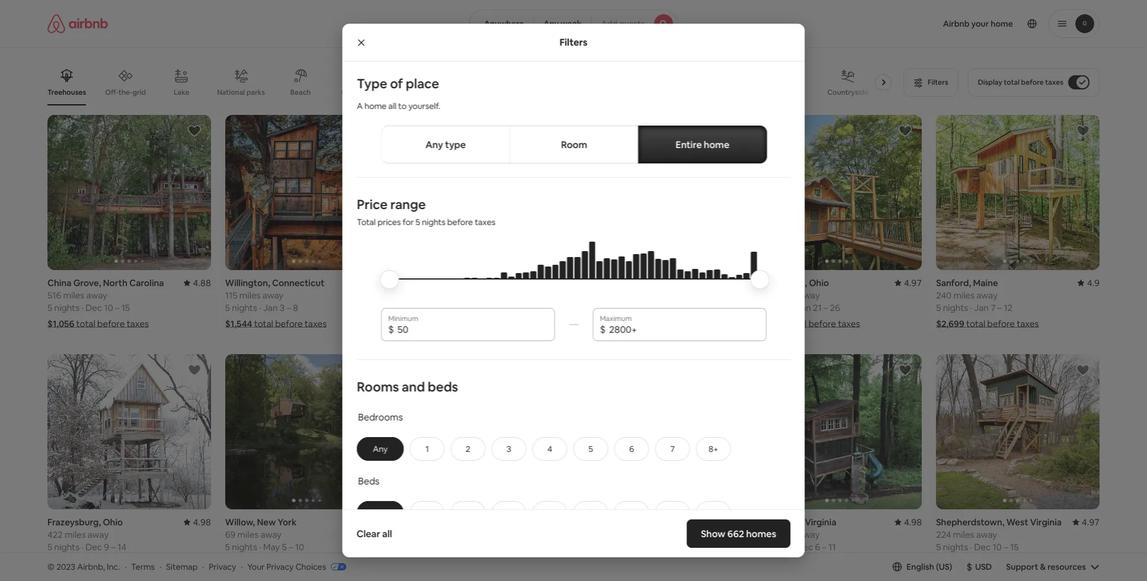 Task type: locate. For each thing, give the bounding box(es) containing it.
1 vertical spatial 3
[[507, 444, 511, 455]]

– up support
[[1004, 542, 1009, 553]]

show inside "button"
[[546, 510, 568, 521]]

0 vertical spatial ohio
[[810, 277, 830, 289]]

· down grove,
[[81, 302, 84, 314]]

$ text field
[[397, 324, 548, 336], [609, 324, 760, 336]]

4.98 for richmond, virginia 302 miles away 5 nights · dec 6 – 11 $1,638 total before taxes
[[905, 517, 922, 529]]

may inside 5 nights · may 24 – 29 $3,709 total before taxes
[[619, 302, 636, 314]]

miles inside hardwick, vermont 252 miles away 5 nights · dec 24 – 29 $1,341
[[420, 290, 441, 301]]

1 horizontal spatial jan
[[797, 302, 811, 314]]

1 4 from the top
[[547, 444, 552, 455]]

7 inside sanford, maine 240 miles away 5 nights · jan 7 – 12 $2,699 total before taxes
[[991, 302, 996, 314]]

tab list
[[381, 126, 767, 164]]

8
[[293, 302, 298, 314]]

none search field containing anywhere
[[469, 9, 678, 38]]

6 button for bedrooms
[[614, 438, 649, 461]]

0 vertical spatial 2
[[466, 444, 470, 455]]

nights down 252
[[410, 302, 435, 314]]

0 horizontal spatial may
[[263, 542, 280, 553]]

5
[[415, 217, 420, 228], [47, 302, 52, 314], [581, 302, 586, 314], [225, 302, 230, 314], [403, 302, 408, 314], [759, 302, 764, 314], [937, 302, 942, 314], [589, 444, 593, 455], [589, 508, 593, 519], [47, 542, 52, 553], [225, 542, 230, 553], [282, 542, 287, 553], [759, 542, 764, 553], [937, 542, 942, 553]]

willington,
[[225, 277, 270, 289]]

0 vertical spatial any element
[[369, 444, 391, 455]]

0 horizontal spatial 24
[[460, 302, 470, 314]]

1 vertical spatial 7
[[670, 444, 675, 455]]

0 vertical spatial 4.97
[[905, 277, 922, 289]]

6 for beds
[[629, 508, 634, 519]]

add to wishlist: china grove, north carolina image
[[187, 124, 202, 138]]

2 for beds
[[466, 508, 470, 519]]

29
[[656, 302, 666, 314], [478, 302, 488, 314]]

– inside china grove, north carolina 516 miles away 5 nights · dec 10 – 15 $1,056 total before taxes
[[115, 302, 120, 314]]

total right $1,275
[[609, 558, 628, 569]]

5.0
[[732, 277, 745, 289]]

1 vertical spatial 8+ button
[[696, 502, 731, 525]]

24
[[638, 302, 648, 314], [460, 302, 470, 314]]

– left 8 on the left of the page
[[287, 302, 291, 314]]

8+ button
[[696, 438, 731, 461], [696, 502, 731, 525]]

4.97 out of 5 average rating image
[[1073, 517, 1100, 529]]

0 horizontal spatial show
[[546, 510, 568, 521]]

2 button for bedrooms
[[451, 438, 486, 461]]

2 8+ button from the top
[[696, 502, 731, 525]]

1 vertical spatial ohio
[[103, 517, 123, 529]]

0 vertical spatial any button
[[357, 438, 404, 461]]

miles inside frazeysburg, ohio 422 miles away 5 nights · dec 9 – 14 $742 total before taxes
[[65, 529, 86, 541]]

4.97 up the resources
[[1082, 517, 1100, 529]]

0 vertical spatial 8+ button
[[696, 438, 731, 461]]

away inside the willington, connecticut 115 miles away 5 nights · jan 3 – 8 $1,544 total before taxes
[[263, 290, 284, 301]]

group for shepherdstown, west virginia
[[937, 355, 1100, 510]]

2 vertical spatial 7
[[670, 508, 675, 519]]

4.98 out of 5 average rating image
[[539, 277, 567, 289], [184, 517, 211, 529], [895, 517, 922, 529]]

1 horizontal spatial privacy
[[267, 562, 294, 573]]

6 for bedrooms
[[629, 444, 634, 455]]

any up the clear all
[[373, 508, 388, 519]]

show
[[546, 510, 568, 521], [701, 528, 726, 540]]

any left 'type'
[[425, 139, 443, 151]]

total right $2,282
[[255, 558, 274, 569]]

away inside hardwick, vermont 252 miles away 5 nights · dec 24 – 29 $1,341
[[443, 290, 464, 301]]

0 vertical spatial 3
[[280, 302, 285, 314]]

1 vertical spatial 4 button
[[532, 502, 567, 525]]

1 vertical spatial may
[[263, 542, 280, 553]]

0 horizontal spatial vermont
[[447, 277, 484, 289]]

dec down grove,
[[86, 302, 102, 314]]

mansions
[[390, 88, 421, 97]]

2 2 from the top
[[466, 508, 470, 519]]

1 horizontal spatial $ text field
[[609, 324, 760, 336]]

· down waterbury, vermont
[[615, 302, 617, 314]]

1 vertical spatial 1 button
[[410, 502, 445, 525]]

0 vertical spatial 1
[[425, 444, 429, 455]]

– inside 5 nights · may 24 – 29 $3,709 total before taxes
[[650, 302, 654, 314]]

miles inside willow, new york 69 miles away 5 nights · may 5 – 10 $2,282 total before taxes
[[238, 529, 259, 541]]

1 horizontal spatial 15
[[1011, 542, 1019, 553]]

2 6 button from the top
[[614, 502, 649, 525]]

1 8+ element from the top
[[709, 444, 718, 455]]

nights
[[422, 217, 445, 228], [54, 302, 80, 314], [588, 302, 613, 314], [232, 302, 257, 314], [410, 302, 435, 314], [766, 302, 791, 314], [944, 302, 969, 314], [54, 542, 80, 553], [232, 542, 257, 553], [766, 542, 791, 553], [944, 542, 969, 553]]

1 jan from the left
[[263, 302, 278, 314]]

0 vertical spatial 3 button
[[491, 438, 526, 461]]

total inside shepherdstown, west virginia 224 miles away 5 nights · dec 10 – 15 $913 total before taxes
[[958, 558, 977, 569]]

0 horizontal spatial $
[[388, 323, 394, 336]]

9
[[104, 542, 109, 553]]

1 1 button from the top
[[410, 438, 445, 461]]

dec left 9
[[86, 542, 102, 553]]

miles down millersburg,
[[776, 290, 797, 301]]

away down shepherdstown,
[[977, 529, 998, 541]]

nights inside the willington, connecticut 115 miles away 5 nights · jan 3 – 8 $1,544 total before taxes
[[232, 302, 257, 314]]

privacy
[[209, 562, 236, 573], [267, 562, 294, 573]]

0 vertical spatial home
[[364, 101, 386, 112]]

1 virginia from the left
[[805, 517, 837, 529]]

york
[[278, 517, 297, 529]]

1 5 button from the top
[[573, 438, 608, 461]]

$
[[388, 323, 394, 336], [600, 323, 606, 336], [967, 561, 973, 573]]

home right a at the left top of the page
[[364, 101, 386, 112]]

taxes inside 5 nights · may 24 – 29 $3,709 total before taxes
[[661, 318, 683, 330]]

6 button for beds
[[614, 502, 649, 525]]

before down north
[[97, 318, 125, 330]]

miles
[[63, 290, 84, 301], [240, 290, 261, 301], [420, 290, 441, 301], [776, 290, 797, 301], [954, 290, 975, 301], [65, 529, 86, 541], [238, 529, 259, 541], [776, 529, 797, 541], [954, 529, 975, 541]]

dec
[[86, 302, 102, 314], [441, 302, 458, 314], [86, 542, 102, 553], [797, 542, 814, 553], [975, 542, 991, 553]]

4.98 out of 5 average rating image left willow,
[[184, 517, 211, 529]]

0 horizontal spatial 15
[[121, 302, 130, 314]]

4.98 up english
[[905, 517, 922, 529]]

5 inside richmond, virginia 302 miles away 5 nights · dec 6 – 11 $1,638 total before taxes
[[759, 542, 764, 553]]

total inside sanford, maine 240 miles away 5 nights · jan 7 – 12 $2,699 total before taxes
[[967, 318, 986, 330]]

1 horizontal spatial show
[[701, 528, 726, 540]]

2 7 button from the top
[[655, 502, 690, 525]]

rooms
[[357, 379, 399, 396]]

before
[[1022, 78, 1044, 87], [447, 217, 473, 228], [97, 318, 125, 330], [632, 318, 659, 330], [275, 318, 303, 330], [809, 318, 837, 330], [988, 318, 1015, 330], [90, 558, 118, 569], [630, 558, 658, 569], [276, 558, 304, 569], [452, 558, 480, 569], [809, 558, 836, 569], [979, 558, 1007, 569]]

before inside frazeysburg, ohio 422 miles away 5 nights · dec 9 – 14 $742 total before taxes
[[90, 558, 118, 569]]

nights up $3,709
[[588, 302, 613, 314]]

1 vertical spatial 15
[[1011, 542, 1019, 553]]

2 4 button from the top
[[532, 502, 567, 525]]

total right $3,709
[[611, 318, 630, 330]]

0 vertical spatial 7 button
[[655, 438, 690, 461]]

5 inside china grove, north carolina 516 miles away 5 nights · dec 10 – 15 $1,056 total before taxes
[[47, 302, 52, 314]]

1 vertical spatial 7 button
[[655, 502, 690, 525]]

vermont right hardwick,
[[447, 277, 484, 289]]

1 any button from the top
[[357, 438, 404, 461]]

2 any element from the top
[[369, 508, 391, 519]]

any element
[[369, 444, 391, 455], [369, 508, 391, 519]]

show left map
[[546, 510, 568, 521]]

1 vertical spatial 8+
[[709, 508, 718, 519]]

1 horizontal spatial 24
[[638, 302, 648, 314]]

away for hardwick, vermont 252 miles away 5 nights · dec 24 – 29 $1,341
[[443, 290, 464, 301]]

12
[[1004, 302, 1013, 314]]

away for millersburg, ohio 402 miles away
[[799, 290, 820, 301]]

before right for
[[447, 217, 473, 228]]

29 inside 5 nights · may 24 – 29 $3,709 total before taxes
[[656, 302, 666, 314]]

0 vertical spatial show
[[546, 510, 568, 521]]

· up © 2023 airbnb, inc. · on the bottom left
[[81, 542, 84, 553]]

1 2 from the top
[[466, 444, 470, 455]]

· inside richmond, virginia 302 miles away 5 nights · dec 6 – 11 $1,638 total before taxes
[[793, 542, 795, 553]]

4.98 out of 5 average rating image for frazeysburg, ohio 422 miles away 5 nights · dec 9 – 14 $742 total before taxes
[[184, 517, 211, 529]]

any inside tab list
[[425, 139, 443, 151]]

0 vertical spatial all
[[388, 101, 396, 112]]

$ left $1,341
[[388, 323, 394, 336]]

1 vertical spatial 2 button
[[451, 502, 486, 525]]

any element up the clear all
[[369, 508, 391, 519]]

21
[[813, 302, 822, 314]]

0 horizontal spatial 4.97
[[905, 277, 922, 289]]

miles down sanford,
[[954, 290, 975, 301]]

$ left usd
[[967, 561, 973, 573]]

422
[[47, 529, 63, 541]]

1 vertical spatial 8+ element
[[709, 508, 718, 519]]

0 vertical spatial 6 button
[[614, 438, 649, 461]]

room
[[561, 139, 587, 151]]

24 up the $1,341 button
[[460, 302, 470, 314]]

total right $1,763
[[431, 558, 450, 569]]

total right '$1,056'
[[76, 318, 95, 330]]

before left support
[[979, 558, 1007, 569]]

miles down hardwick,
[[420, 290, 441, 301]]

resources
[[1048, 562, 1087, 573]]

26
[[830, 302, 841, 314]]

1 horizontal spatial may
[[619, 302, 636, 314]]

– left 12
[[998, 302, 1003, 314]]

jan inside sanford, maine 240 miles away 5 nights · jan 7 – 12 $2,699 total before taxes
[[975, 302, 989, 314]]

None search field
[[469, 9, 678, 38]]

1 vertical spatial home
[[704, 139, 730, 151]]

1 vertical spatial any button
[[357, 502, 404, 525]]

type of place
[[357, 75, 439, 92]]

1 vertical spatial any element
[[369, 508, 391, 519]]

2 2 button from the top
[[451, 502, 486, 525]]

0 vertical spatial 4
[[547, 444, 552, 455]]

before down 12
[[988, 318, 1015, 330]]

miles for sanford, maine 240 miles away 5 nights · jan 7 – 12 $2,699 total before taxes
[[954, 290, 975, 301]]

© 2023 airbnb, inc. ·
[[47, 562, 127, 573]]

2 1 button from the top
[[410, 502, 445, 525]]

· down sanford,
[[971, 302, 973, 314]]

cabins
[[341, 88, 364, 97]]

2 3 button from the top
[[491, 502, 526, 525]]

miles for millersburg, ohio 402 miles away
[[776, 290, 797, 301]]

0 horizontal spatial 10
[[104, 302, 113, 314]]

· inside willow, new york 69 miles away 5 nights · may 5 – 10 $2,282 total before taxes
[[259, 542, 261, 553]]

dec inside frazeysburg, ohio 422 miles away 5 nights · dec 9 – 14 $742 total before taxes
[[86, 542, 102, 553]]

dec inside hardwick, vermont 252 miles away 5 nights · dec 24 – 29 $1,341
[[441, 302, 458, 314]]

away inside shepherdstown, west virginia 224 miles away 5 nights · dec 10 – 15 $913 total before taxes
[[977, 529, 998, 541]]

group for china grove, north carolina
[[47, 115, 211, 271]]

4 for bedrooms
[[547, 444, 552, 455]]

2 horizontal spatial 10
[[993, 542, 1002, 553]]

1 vertical spatial 1
[[425, 508, 429, 519]]

– left 11
[[823, 542, 827, 553]]

2 for bedrooms
[[466, 444, 470, 455]]

2 horizontal spatial 4.98
[[905, 517, 922, 529]]

1 24 from the left
[[638, 302, 648, 314]]

away down richmond, at right
[[799, 529, 820, 541]]

miles inside shepherdstown, west virginia 224 miles away 5 nights · dec 10 – 15 $913 total before taxes
[[954, 529, 975, 541]]

2 horizontal spatial $
[[967, 561, 973, 573]]

dec left 11
[[797, 542, 814, 553]]

$ down waterbury,
[[600, 323, 606, 336]]

shepherdstown, west virginia 224 miles away 5 nights · dec 10 – 15 $913 total before taxes
[[937, 517, 1062, 569]]

24 down waterbury, vermont
[[638, 302, 648, 314]]

8+ element for bedrooms
[[709, 444, 718, 455]]

4.98 left waterbury,
[[549, 277, 567, 289]]

0 horizontal spatial home
[[364, 101, 386, 112]]

$1,763 total before taxes
[[403, 558, 504, 569]]

away down willington, on the top left of the page
[[263, 290, 284, 301]]

taxes inside shepherdstown, west virginia 224 miles away 5 nights · dec 10 – 15 $913 total before taxes
[[1009, 558, 1031, 569]]

tab list containing any type
[[381, 126, 767, 164]]

2 vertical spatial 6
[[815, 542, 821, 553]]

1 for beds
[[425, 508, 429, 519]]

2 24 from the left
[[460, 302, 470, 314]]

0 vertical spatial 4 button
[[532, 438, 567, 461]]

show map button
[[535, 501, 613, 529]]

sanford, maine 240 miles away 5 nights · jan 7 – 12 $2,699 total before taxes
[[937, 277, 1040, 330]]

&
[[1041, 562, 1046, 573]]

0 vertical spatial 15
[[121, 302, 130, 314]]

3 for bedrooms
[[507, 444, 511, 455]]

miles down willow,
[[238, 529, 259, 541]]

4.99
[[727, 517, 745, 529]]

0 horizontal spatial 29
[[478, 302, 488, 314]]

2 button for beds
[[451, 502, 486, 525]]

2 virginia from the left
[[1031, 517, 1062, 529]]

any week button
[[534, 9, 592, 38]]

1 horizontal spatial 4.98
[[549, 277, 567, 289]]

home for a
[[364, 101, 386, 112]]

away inside millersburg, ohio 402 miles away
[[799, 290, 820, 301]]

all left to
[[388, 101, 396, 112]]

5 button for bedrooms
[[573, 438, 608, 461]]

1 horizontal spatial virginia
[[1031, 517, 1062, 529]]

· up $ usd on the bottom of page
[[971, 542, 973, 553]]

1 6 button from the top
[[614, 438, 649, 461]]

· inside shepherdstown, west virginia 224 miles away 5 nights · dec 10 – 15 $913 total before taxes
[[971, 542, 973, 553]]

1 horizontal spatial 4.98 out of 5 average rating image
[[539, 277, 567, 289]]

the-
[[119, 88, 133, 97]]

nights inside china grove, north carolina 516 miles away 5 nights · dec 10 – 15 $1,056 total before taxes
[[54, 302, 80, 314]]

away for frazeysburg, ohio 422 miles away 5 nights · dec 9 – 14 $742 total before taxes
[[88, 529, 109, 541]]

1 vertical spatial 4.97
[[1082, 517, 1100, 529]]

vermont for hardwick,
[[447, 277, 484, 289]]

before down 8 on the left of the page
[[275, 318, 303, 330]]

– inside the willington, connecticut 115 miles away 5 nights · jan 3 – 8 $1,544 total before taxes
[[287, 302, 291, 314]]

group for sanford, maine
[[937, 115, 1100, 271]]

may down waterbury, vermont
[[619, 302, 636, 314]]

4.98 left willow,
[[193, 517, 211, 529]]

miles down willington, on the top left of the page
[[240, 290, 261, 301]]

2 8+ from the top
[[709, 508, 718, 519]]

8+ for bedrooms
[[709, 444, 718, 455]]

miles inside the willington, connecticut 115 miles away 5 nights · jan 3 – 8 $1,544 total before taxes
[[240, 290, 261, 301]]

1 vertical spatial 6 button
[[614, 502, 649, 525]]

range
[[390, 196, 426, 213]]

miles down shepherdstown,
[[954, 529, 975, 541]]

4.98 out of 5 average rating image for richmond, virginia 302 miles away 5 nights · dec 6 – 11 $1,638 total before taxes
[[895, 517, 922, 529]]

0 vertical spatial 5 button
[[573, 438, 608, 461]]

4.97 out of 5 average rating image
[[895, 277, 922, 289]]

any down bedrooms
[[373, 444, 388, 455]]

0 vertical spatial 2 button
[[451, 438, 486, 461]]

15 inside shepherdstown, west virginia 224 miles away 5 nights · dec 10 – 15 $913 total before taxes
[[1011, 542, 1019, 553]]

sanford,
[[937, 277, 972, 289]]

1 3 button from the top
[[491, 438, 526, 461]]

0 vertical spatial 8+ element
[[709, 444, 718, 455]]

ohio up 9
[[103, 517, 123, 529]]

nights up $1,544
[[232, 302, 257, 314]]

1 vertical spatial 3 button
[[491, 502, 526, 525]]

jan for 240 miles away
[[975, 302, 989, 314]]

2 horizontal spatial 4.98 out of 5 average rating image
[[895, 517, 922, 529]]

away for richmond, virginia 302 miles away 5 nights · dec 6 – 11 $1,638 total before taxes
[[799, 529, 820, 541]]

virginia inside richmond, virginia 302 miles away 5 nights · dec 6 – 11 $1,638 total before taxes
[[805, 517, 837, 529]]

0 horizontal spatial virginia
[[805, 517, 837, 529]]

miles for hardwick, vermont 252 miles away 5 nights · dec 24 – 29 $1,341
[[420, 290, 441, 301]]

tab list inside filters dialog
[[381, 126, 767, 164]]

1 button for bedrooms
[[410, 438, 445, 461]]

15
[[121, 302, 130, 314], [1011, 542, 1019, 553]]

1 horizontal spatial 4.97
[[1082, 517, 1100, 529]]

29 down waterbury, vermont
[[656, 302, 666, 314]]

0 horizontal spatial 4.98
[[193, 517, 211, 529]]

show inside filters dialog
[[701, 528, 726, 540]]

taxes
[[1046, 78, 1064, 87], [475, 217, 495, 228], [127, 318, 149, 330], [661, 318, 683, 330], [305, 318, 327, 330], [839, 318, 861, 330], [1017, 318, 1040, 330], [120, 558, 142, 569], [660, 558, 682, 569], [306, 558, 328, 569], [482, 558, 504, 569], [838, 558, 860, 569], [1009, 558, 1031, 569]]

type
[[445, 139, 466, 151]]

maine
[[974, 277, 999, 289]]

$1,275 total before taxes
[[581, 558, 682, 569]]

add to wishlist: waterbury, vermont image
[[721, 124, 735, 138]]

1 vertical spatial 2
[[466, 508, 470, 519]]

· down willington, on the top left of the page
[[259, 302, 261, 314]]

1 vertical spatial 4
[[547, 508, 552, 519]]

4 button for bedrooms
[[532, 438, 567, 461]]

add to wishlist: millersburg, ohio image
[[899, 124, 913, 138]]

4.99 out of 5 average rating image
[[717, 517, 745, 529]]

0 vertical spatial may
[[619, 302, 636, 314]]

dec up usd
[[975, 542, 991, 553]]

1 privacy from the left
[[209, 562, 236, 573]]

– inside willow, new york 69 miles away 5 nights · may 5 – 10 $2,282 total before taxes
[[289, 542, 293, 553]]

nights up $1,409
[[766, 302, 791, 314]]

0 horizontal spatial privacy
[[209, 562, 236, 573]]

2 vermont from the left
[[447, 277, 484, 289]]

virginia right west in the bottom right of the page
[[1031, 517, 1062, 529]]

5 nights
[[759, 302, 791, 314]]

privacy right your
[[267, 562, 294, 573]]

jan left "21"
[[797, 302, 811, 314]]

2 1 from the top
[[425, 508, 429, 519]]

15 inside china grove, north carolina 516 miles away 5 nights · dec 10 – 15 $1,056 total before taxes
[[121, 302, 130, 314]]

69
[[225, 529, 236, 541]]

1 vertical spatial show
[[701, 528, 726, 540]]

any
[[544, 18, 559, 29], [425, 139, 443, 151], [373, 444, 388, 455], [373, 508, 388, 519]]

8+ button for beds
[[696, 502, 731, 525]]

1 8+ button from the top
[[696, 438, 731, 461]]

miles down frazeysburg,
[[65, 529, 86, 541]]

anywhere button
[[469, 9, 534, 38]]

before right $1,275
[[630, 558, 658, 569]]

terms · sitemap · privacy ·
[[131, 562, 243, 573]]

4.97 left sanford,
[[905, 277, 922, 289]]

1 vertical spatial 5 button
[[573, 502, 608, 525]]

home down add to wishlist: waterbury, vermont image
[[704, 139, 730, 151]]

dec inside richmond, virginia 302 miles away 5 nights · dec 6 – 11 $1,638 total before taxes
[[797, 542, 814, 553]]

miles down grove,
[[63, 290, 84, 301]]

nights up '$1,056'
[[54, 302, 80, 314]]

1 horizontal spatial 10
[[295, 542, 304, 553]]

– down north
[[115, 302, 120, 314]]

4.98 out of 5 average rating image for hardwick, vermont 252 miles away 5 nights · dec 24 – 29 $1,341
[[539, 277, 567, 289]]

1 7 button from the top
[[655, 438, 690, 461]]

0 vertical spatial 1 button
[[410, 438, 445, 461]]

4.97 for shepherdstown, west virginia 224 miles away 5 nights · dec 10 – 15 $913 total before taxes
[[1082, 517, 1100, 529]]

2 button
[[451, 438, 486, 461], [451, 502, 486, 525]]

before down 11
[[809, 558, 836, 569]]

away for willington, connecticut 115 miles away 5 nights · jan 3 – 8 $1,544 total before taxes
[[263, 290, 284, 301]]

add to wishlist: frazeysburg, ohio image
[[187, 364, 202, 378]]

11
[[829, 542, 836, 553]]

5 inside hardwick, vermont 252 miles away 5 nights · dec 24 – 29 $1,341
[[403, 302, 408, 314]]

1 horizontal spatial home
[[704, 139, 730, 151]]

7
[[991, 302, 996, 314], [670, 444, 675, 455], [670, 508, 675, 519]]

clear
[[357, 528, 380, 540]]

any left week
[[544, 18, 559, 29]]

5 inside frazeysburg, ohio 422 miles away 5 nights · dec 9 – 14 $742 total before taxes
[[47, 542, 52, 553]]

a home all to yourself.
[[357, 101, 440, 112]]

nights down 224
[[944, 542, 969, 553]]

total inside the willington, connecticut 115 miles away 5 nights · jan 3 – 8 $1,544 total before taxes
[[254, 318, 273, 330]]

away up 9
[[88, 529, 109, 541]]

– up your privacy choices
[[289, 542, 293, 553]]

total right "$742"
[[69, 558, 89, 569]]

1 any element from the top
[[369, 444, 391, 455]]

nights up $1,638
[[766, 542, 791, 553]]

group for frazeysburg, ohio
[[47, 355, 211, 510]]

all inside button
[[382, 528, 392, 540]]

2 4 from the top
[[547, 508, 552, 519]]

vermont up 5 nights · may 24 – 29 $3,709 total before taxes
[[630, 277, 666, 289]]

any button down bedrooms
[[357, 438, 404, 461]]

1 vertical spatial 6
[[629, 508, 634, 519]]

8+
[[709, 444, 718, 455], [709, 508, 718, 519]]

· right inc.
[[125, 562, 127, 573]]

0 horizontal spatial 4.98 out of 5 average rating image
[[184, 517, 211, 529]]

before inside sanford, maine 240 miles away 5 nights · jan 7 – 12 $2,699 total before taxes
[[988, 318, 1015, 330]]

1 8+ from the top
[[709, 444, 718, 455]]

display total before taxes
[[979, 78, 1064, 87]]

0 horizontal spatial jan
[[263, 302, 278, 314]]

any type button
[[381, 126, 510, 164]]

home
[[364, 101, 386, 112], [704, 139, 730, 151]]

1 4 button from the top
[[532, 438, 567, 461]]

willow, new york 69 miles away 5 nights · may 5 – 10 $2,282 total before taxes
[[225, 517, 328, 569]]

1 2 button from the top
[[451, 438, 486, 461]]

total right $2,699
[[967, 318, 986, 330]]

away up "21"
[[799, 290, 820, 301]]

$1,763
[[403, 558, 429, 569]]

before down 9
[[90, 558, 118, 569]]

2 29 from the left
[[478, 302, 488, 314]]

richmond, virginia 302 miles away 5 nights · dec 6 – 11 $1,638 total before taxes
[[759, 517, 860, 569]]

virginia up 11
[[805, 517, 837, 529]]

miles inside china grove, north carolina 516 miles away 5 nights · dec 10 – 15 $1,056 total before taxes
[[63, 290, 84, 301]]

1 vertical spatial all
[[382, 528, 392, 540]]

miles inside sanford, maine 240 miles away 5 nights · jan 7 – 12 $2,699 total before taxes
[[954, 290, 975, 301]]

away down new
[[261, 529, 282, 541]]

4 button
[[532, 438, 567, 461], [532, 502, 567, 525]]

miles inside millersburg, ohio 402 miles away
[[776, 290, 797, 301]]

group containing off-the-grid
[[47, 59, 897, 106]]

3 jan from the left
[[975, 302, 989, 314]]

8+ element for beds
[[709, 508, 718, 519]]

vermont inside hardwick, vermont 252 miles away 5 nights · dec 24 – 29 $1,341
[[447, 277, 484, 289]]

may inside willow, new york 69 miles away 5 nights · may 5 – 10 $2,282 total before taxes
[[263, 542, 280, 553]]

ohio inside frazeysburg, ohio 422 miles away 5 nights · dec 9 – 14 $742 total before taxes
[[103, 517, 123, 529]]

nights up $2,282
[[232, 542, 257, 553]]

before right display
[[1022, 78, 1044, 87]]

0 horizontal spatial $ text field
[[397, 324, 548, 336]]

2 5 button from the top
[[573, 502, 608, 525]]

miles inside richmond, virginia 302 miles away 5 nights · dec 6 – 11 $1,638 total before taxes
[[776, 529, 797, 541]]

bedrooms
[[358, 411, 403, 423]]

1 horizontal spatial vermont
[[630, 277, 666, 289]]

willow,
[[225, 517, 255, 529]]

1 vermont from the left
[[630, 277, 666, 289]]

ohio for 402 miles away
[[810, 277, 830, 289]]

away down grove,
[[86, 290, 107, 301]]

402
[[759, 290, 774, 301]]

total
[[1004, 78, 1020, 87], [76, 318, 95, 330], [611, 318, 630, 330], [254, 318, 273, 330], [788, 318, 807, 330], [967, 318, 986, 330], [69, 558, 89, 569], [609, 558, 628, 569], [255, 558, 274, 569], [431, 558, 450, 569], [788, 558, 807, 569], [958, 558, 977, 569]]

any button up the clear all
[[357, 502, 404, 525]]

before inside 5 nights · may 24 – 29 $3,709 total before taxes
[[632, 318, 659, 330]]

· left your
[[241, 562, 243, 573]]

total inside frazeysburg, ohio 422 miles away 5 nights · dec 9 – 14 $742 total before taxes
[[69, 558, 89, 569]]

before inside shepherdstown, west virginia 224 miles away 5 nights · dec 10 – 15 $913 total before taxes
[[979, 558, 1007, 569]]

ohio inside millersburg, ohio 402 miles away
[[810, 277, 830, 289]]

ohio
[[810, 277, 830, 289], [103, 517, 123, 529]]

jan left 8 on the left of the page
[[263, 302, 278, 314]]

0 vertical spatial 7
[[991, 302, 996, 314]]

jan inside the willington, connecticut 115 miles away 5 nights · jan 3 – 8 $1,544 total before taxes
[[263, 302, 278, 314]]

6
[[629, 444, 634, 455], [629, 508, 634, 519], [815, 542, 821, 553]]

0 vertical spatial 6
[[629, 444, 634, 455]]

516
[[47, 290, 61, 301]]

away down maine
[[977, 290, 998, 301]]

vermont for waterbury,
[[630, 277, 666, 289]]

4.98 out of 5 average rating image up english
[[895, 517, 922, 529]]

8+ element
[[709, 444, 718, 455], [709, 508, 718, 519]]

15 up support
[[1011, 542, 1019, 553]]

1 1 from the top
[[425, 444, 429, 455]]

show for show map
[[546, 510, 568, 521]]

richmond,
[[759, 517, 803, 529]]

$1,341
[[403, 318, 429, 330]]

away
[[86, 290, 107, 301], [263, 290, 284, 301], [443, 290, 464, 301], [799, 290, 820, 301], [977, 290, 998, 301], [88, 529, 109, 541], [261, 529, 282, 541], [799, 529, 820, 541], [977, 529, 998, 541]]

2 horizontal spatial jan
[[975, 302, 989, 314]]

of
[[390, 75, 403, 92]]

group
[[47, 59, 897, 106], [47, 115, 211, 271], [225, 115, 389, 271], [403, 115, 567, 271], [581, 115, 745, 271], [759, 115, 922, 271], [937, 115, 1100, 271], [47, 355, 211, 510], [225, 355, 389, 510], [403, 355, 567, 510], [581, 355, 745, 510], [759, 355, 922, 510], [937, 355, 1100, 510]]

miles for richmond, virginia 302 miles away 5 nights · dec 6 – 11 $1,638 total before taxes
[[776, 529, 797, 541]]

2 vertical spatial 3
[[507, 508, 511, 519]]

1 29 from the left
[[656, 302, 666, 314]]

– down waterbury, vermont
[[650, 302, 654, 314]]

filters dialog
[[343, 24, 805, 582]]

group for waterbury, vermont
[[581, 115, 745, 271]]

4.9 out of 5 average rating image
[[1078, 277, 1100, 289]]

1 horizontal spatial ohio
[[810, 277, 830, 289]]

away inside sanford, maine 240 miles away 5 nights · jan 7 – 12 $2,699 total before taxes
[[977, 290, 998, 301]]

$1,544
[[225, 318, 252, 330]]

millersburg, ohio 402 miles away
[[759, 277, 830, 301]]

1 horizontal spatial $
[[600, 323, 606, 336]]

0 horizontal spatial ohio
[[103, 517, 123, 529]]

all right clear
[[382, 528, 392, 540]]

2 any button from the top
[[357, 502, 404, 525]]

1 horizontal spatial 29
[[656, 302, 666, 314]]

4.88 out of 5 average rating image
[[184, 277, 211, 289]]

nights up $2,699
[[944, 302, 969, 314]]

0 vertical spatial 8+
[[709, 444, 718, 455]]

total right $1,409
[[788, 318, 807, 330]]

2 8+ element from the top
[[709, 508, 718, 519]]

entire home button
[[638, 126, 767, 164]]

– inside richmond, virginia 302 miles away 5 nights · dec 6 – 11 $1,638 total before taxes
[[823, 542, 827, 553]]

home inside button
[[704, 139, 730, 151]]



Task type: vqa. For each thing, say whether or not it's contained in the screenshot.


Task type: describe. For each thing, give the bounding box(es) containing it.
china
[[47, 277, 71, 289]]

dec for frazeysburg, ohio 422 miles away 5 nights · dec 9 – 14 $742 total before taxes
[[86, 542, 102, 553]]

ohio for 422 miles away
[[103, 517, 123, 529]]

$2,699
[[937, 318, 965, 330]]

2 privacy from the left
[[267, 562, 294, 573]]

4.97 for millersburg, ohio 402 miles away
[[905, 277, 922, 289]]

· right 'terms'
[[160, 562, 161, 573]]

· inside sanford, maine 240 miles away 5 nights · jan 7 – 12 $2,699 total before taxes
[[971, 302, 973, 314]]

display
[[979, 78, 1003, 87]]

4.89
[[371, 277, 389, 289]]

waterbury,
[[581, 277, 628, 289]]

china grove, north carolina 516 miles away 5 nights · dec 10 – 15 $1,056 total before taxes
[[47, 277, 164, 330]]

english (us) button
[[893, 562, 953, 573]]

· inside 5 nights · may 24 – 29 $3,709 total before taxes
[[615, 302, 617, 314]]

yourself.
[[408, 101, 440, 112]]

inc.
[[107, 562, 120, 573]]

away inside china grove, north carolina 516 miles away 5 nights · dec 10 – 15 $1,056 total before taxes
[[86, 290, 107, 301]]

type
[[357, 75, 387, 92]]

©
[[47, 562, 55, 573]]

any week
[[544, 18, 582, 29]]

before inside willow, new york 69 miles away 5 nights · may 5 – 10 $2,282 total before taxes
[[276, 558, 304, 569]]

virginia inside shepherdstown, west virginia 224 miles away 5 nights · dec 10 – 15 $913 total before taxes
[[1031, 517, 1062, 529]]

group for millersburg, ohio
[[759, 115, 922, 271]]

24 inside 5 nights · may 24 – 29 $3,709 total before taxes
[[638, 302, 648, 314]]

29 inside hardwick, vermont 252 miles away 5 nights · dec 24 – 29 $1,341
[[478, 302, 488, 314]]

$ usd
[[967, 561, 993, 573]]

group for richmond, virginia
[[759, 355, 922, 510]]

7 button for bedrooms
[[655, 438, 690, 461]]

dec for hardwick, vermont 252 miles away 5 nights · dec 24 – 29 $1,341
[[441, 302, 458, 314]]

clear all button
[[351, 523, 398, 546]]

your privacy choices
[[248, 562, 326, 573]]

add to wishlist: sanford, maine image
[[1077, 124, 1091, 138]]

taxes inside the willington, connecticut 115 miles away 5 nights · jan 3 – 8 $1,544 total before taxes
[[305, 318, 327, 330]]

· inside the willington, connecticut 115 miles away 5 nights · jan 3 – 8 $1,544 total before taxes
[[259, 302, 261, 314]]

2 $ text field from the left
[[609, 324, 760, 336]]

7 for bedrooms
[[670, 444, 675, 455]]

10 inside shepherdstown, west virginia 224 miles away 5 nights · dec 10 – 15 $913 total before taxes
[[993, 542, 1002, 553]]

– inside frazeysburg, ohio 422 miles away 5 nights · dec 9 – 14 $742 total before taxes
[[111, 542, 116, 553]]

nights inside willow, new york 69 miles away 5 nights · may 5 – 10 $2,282 total before taxes
[[232, 542, 257, 553]]

3 button for bedrooms
[[491, 438, 526, 461]]

5 inside the willington, connecticut 115 miles away 5 nights · jan 3 – 8 $1,544 total before taxes
[[225, 302, 230, 314]]

entire
[[676, 139, 702, 151]]

west
[[1007, 517, 1029, 529]]

guests
[[620, 18, 645, 29]]

total
[[357, 217, 376, 228]]

lake
[[174, 88, 189, 97]]

sitemap link
[[166, 562, 198, 573]]

taxes inside richmond, virginia 302 miles away 5 nights · dec 6 – 11 $1,638 total before taxes
[[838, 558, 860, 569]]

support & resources
[[1007, 562, 1087, 573]]

total inside richmond, virginia 302 miles away 5 nights · dec 6 – 11 $1,638 total before taxes
[[788, 558, 807, 569]]

before inside the willington, connecticut 115 miles away 5 nights · jan 3 – 8 $1,544 total before taxes
[[275, 318, 303, 330]]

taxes inside frazeysburg, ohio 422 miles away 5 nights · dec 9 – 14 $742 total before taxes
[[120, 558, 142, 569]]

· inside frazeysburg, ohio 422 miles away 5 nights · dec 9 – 14 $742 total before taxes
[[81, 542, 84, 553]]

2023
[[56, 562, 75, 573]]

nights inside sanford, maine 240 miles away 5 nights · jan 7 – 12 $2,699 total before taxes
[[944, 302, 969, 314]]

nights inside shepherdstown, west virginia 224 miles away 5 nights · dec 10 – 15 $913 total before taxes
[[944, 542, 969, 553]]

nights inside hardwick, vermont 252 miles away 5 nights · dec 24 – 29 $1,341
[[410, 302, 435, 314]]

your
[[248, 562, 265, 573]]

add to wishlist: richmond, virginia image
[[899, 364, 913, 378]]

place
[[406, 75, 439, 92]]

grove,
[[73, 277, 101, 289]]

add
[[602, 18, 618, 29]]

4.98 for frazeysburg, ohio 422 miles away 5 nights · dec 9 – 14 $742 total before taxes
[[193, 517, 211, 529]]

show for show 662 homes
[[701, 528, 726, 540]]

beach
[[290, 88, 311, 97]]

north
[[103, 277, 128, 289]]

frazeysburg, ohio 422 miles away 5 nights · dec 9 – 14 $742 total before taxes
[[47, 517, 142, 569]]

taxes inside china grove, north carolina 516 miles away 5 nights · dec 10 – 15 $1,056 total before taxes
[[127, 318, 149, 330]]

1 $ text field from the left
[[397, 324, 548, 336]]

4.9
[[1088, 277, 1100, 289]]

$ for second $ text box from right
[[388, 323, 394, 336]]

8+ for beds
[[709, 508, 718, 519]]

airbnb,
[[77, 562, 105, 573]]

dec for richmond, virginia 302 miles away 5 nights · dec 6 – 11 $1,638 total before taxes
[[797, 542, 814, 553]]

add to wishlist: shepherdstown, west virginia image
[[1077, 364, 1091, 378]]

$1,341 button
[[403, 318, 503, 330]]

10 inside willow, new york 69 miles away 5 nights · may 5 – 10 $2,282 total before taxes
[[295, 542, 304, 553]]

any button for bedrooms
[[357, 438, 404, 461]]

most stays cost more than $700 per night. image
[[391, 242, 757, 314]]

a
[[357, 101, 363, 112]]

before right $1,763
[[452, 558, 480, 569]]

add guests button
[[592, 9, 678, 38]]

prices
[[378, 217, 401, 228]]

5 inside shepherdstown, west virginia 224 miles away 5 nights · dec 10 – 15 $913 total before taxes
[[937, 542, 942, 553]]

taxes inside price range total prices for 5 nights before taxes
[[475, 217, 495, 228]]

terms
[[131, 562, 155, 573]]

1 button for beds
[[410, 502, 445, 525]]

5 button for beds
[[573, 502, 608, 525]]

nights inside richmond, virginia 302 miles away 5 nights · dec 6 – 11 $1,638 total before taxes
[[766, 542, 791, 553]]

anywhere
[[484, 18, 524, 29]]

jan for 115 miles away
[[263, 302, 278, 314]]

– inside hardwick, vermont 252 miles away 5 nights · dec 24 – 29 $1,341
[[472, 302, 476, 314]]

224
[[937, 529, 952, 541]]

10 inside china grove, north carolina 516 miles away 5 nights · dec 10 – 15 $1,056 total before taxes
[[104, 302, 113, 314]]

total inside china grove, north carolina 516 miles away 5 nights · dec 10 – 15 $1,056 total before taxes
[[76, 318, 95, 330]]

group for hardwick, vermont
[[403, 115, 567, 271]]

new
[[257, 517, 276, 529]]

any element for beds
[[369, 508, 391, 519]]

price
[[357, 196, 387, 213]]

4 button for beds
[[532, 502, 567, 525]]

miles for frazeysburg, ohio 422 miles away 5 nights · dec 9 – 14 $742 total before taxes
[[65, 529, 86, 541]]

$742
[[47, 558, 68, 569]]

662
[[728, 528, 745, 540]]

usd
[[976, 562, 993, 573]]

total inside willow, new york 69 miles away 5 nights · may 5 – 10 $2,282 total before taxes
[[255, 558, 274, 569]]

before inside richmond, virginia 302 miles away 5 nights · dec 6 – 11 $1,638 total before taxes
[[809, 558, 836, 569]]

map
[[570, 510, 587, 521]]

$ for 2nd $ text box from left
[[600, 323, 606, 336]]

– inside shepherdstown, west virginia 224 miles away 5 nights · dec 10 – 15 $913 total before taxes
[[1004, 542, 1009, 553]]

waterbury, vermont
[[581, 277, 666, 289]]

before inside price range total prices for 5 nights before taxes
[[447, 217, 473, 228]]

1 for bedrooms
[[425, 444, 429, 455]]

millersburg,
[[759, 277, 808, 289]]

any element for bedrooms
[[369, 444, 391, 455]]

7 button for beds
[[655, 502, 690, 525]]

add to wishlist: hardwick, vermont image
[[543, 124, 557, 138]]

profile element
[[693, 0, 1100, 47]]

show 662 homes
[[701, 528, 777, 540]]

parks
[[247, 88, 265, 97]]

and
[[402, 379, 425, 396]]

total inside 5 nights · may 24 – 29 $3,709 total before taxes
[[611, 318, 630, 330]]

nights inside 5 nights · may 24 – 29 $3,709 total before taxes
[[588, 302, 613, 314]]

8+ button for bedrooms
[[696, 438, 731, 461]]

english
[[907, 562, 935, 573]]

5 inside sanford, maine 240 miles away 5 nights · jan 7 – 12 $2,699 total before taxes
[[937, 302, 942, 314]]

miles for willington, connecticut 115 miles away 5 nights · jan 3 – 8 $1,544 total before taxes
[[240, 290, 261, 301]]

total right display
[[1004, 78, 1020, 87]]

hardwick,
[[403, 277, 445, 289]]

302
[[759, 529, 774, 541]]

home for entire
[[704, 139, 730, 151]]

7 for beds
[[670, 508, 675, 519]]

terms link
[[131, 562, 155, 573]]

any button for beds
[[357, 502, 404, 525]]

$1,638
[[759, 558, 786, 569]]

dec inside china grove, north carolina 516 miles away 5 nights · dec 10 – 15 $1,056 total before taxes
[[86, 302, 102, 314]]

– inside sanford, maine 240 miles away 5 nights · jan 7 – 12 $2,699 total before taxes
[[998, 302, 1003, 314]]

dec inside shepherdstown, west virginia 224 miles away 5 nights · dec 10 – 15 $913 total before taxes
[[975, 542, 991, 553]]

before down the jan 21 – 26
[[809, 318, 837, 330]]

2 jan from the left
[[797, 302, 811, 314]]

national
[[217, 88, 245, 97]]

· inside china grove, north carolina 516 miles away 5 nights · dec 10 – 15 $1,056 total before taxes
[[81, 302, 84, 314]]

– right "21"
[[824, 302, 829, 314]]

privacy link
[[209, 562, 236, 573]]

countryside
[[828, 88, 869, 97]]

4 for beds
[[547, 508, 552, 519]]

away for sanford, maine 240 miles away 5 nights · jan 7 – 12 $2,699 total before taxes
[[977, 290, 998, 301]]

taxes inside sanford, maine 240 miles away 5 nights · jan 7 – 12 $2,699 total before taxes
[[1017, 318, 1040, 330]]

6 inside richmond, virginia 302 miles away 5 nights · dec 6 – 11 $1,638 total before taxes
[[815, 542, 821, 553]]

filters
[[560, 36, 588, 48]]

room button
[[510, 126, 639, 164]]

group for display total before taxes
[[47, 59, 897, 106]]

24 inside hardwick, vermont 252 miles away 5 nights · dec 24 – 29 $1,341
[[460, 302, 470, 314]]

5.0 out of 5 average rating image
[[722, 277, 745, 289]]

support & resources button
[[1007, 562, 1100, 573]]

3 for beds
[[507, 508, 511, 519]]

add guests
[[602, 18, 645, 29]]

treehouses
[[47, 88, 86, 97]]

$1,409 total before taxes
[[759, 318, 861, 330]]

3 button for beds
[[491, 502, 526, 525]]

nights inside price range total prices for 5 nights before taxes
[[422, 217, 445, 228]]

taxes inside willow, new york 69 miles away 5 nights · may 5 – 10 $2,282 total before taxes
[[306, 558, 328, 569]]

$3,709
[[581, 318, 609, 330]]

3 inside the willington, connecticut 115 miles away 5 nights · jan 3 – 8 $1,544 total before taxes
[[280, 302, 285, 314]]

5 nights · may 24 – 29 $3,709 total before taxes
[[581, 302, 683, 330]]

· inside hardwick, vermont 252 miles away 5 nights · dec 24 – 29 $1,341
[[437, 302, 439, 314]]

group for willow, new york
[[225, 355, 389, 510]]

group for willington, connecticut
[[225, 115, 389, 271]]

off-
[[105, 88, 119, 97]]

before inside china grove, north carolina 516 miles away 5 nights · dec 10 – 15 $1,056 total before taxes
[[97, 318, 125, 330]]

english (us)
[[907, 562, 953, 573]]

5 inside 5 nights · may 24 – 29 $3,709 total before taxes
[[581, 302, 586, 314]]

connecticut
[[272, 277, 325, 289]]

252
[[403, 290, 418, 301]]

· left privacy link
[[202, 562, 204, 573]]

5 inside price range total prices for 5 nights before taxes
[[415, 217, 420, 228]]

14
[[118, 542, 126, 553]]

4.89 out of 5 average rating image
[[361, 277, 389, 289]]

nights inside frazeysburg, ohio 422 miles away 5 nights · dec 9 – 14 $742 total before taxes
[[54, 542, 80, 553]]

away inside willow, new york 69 miles away 5 nights · may 5 – 10 $2,282 total before taxes
[[261, 529, 282, 541]]



